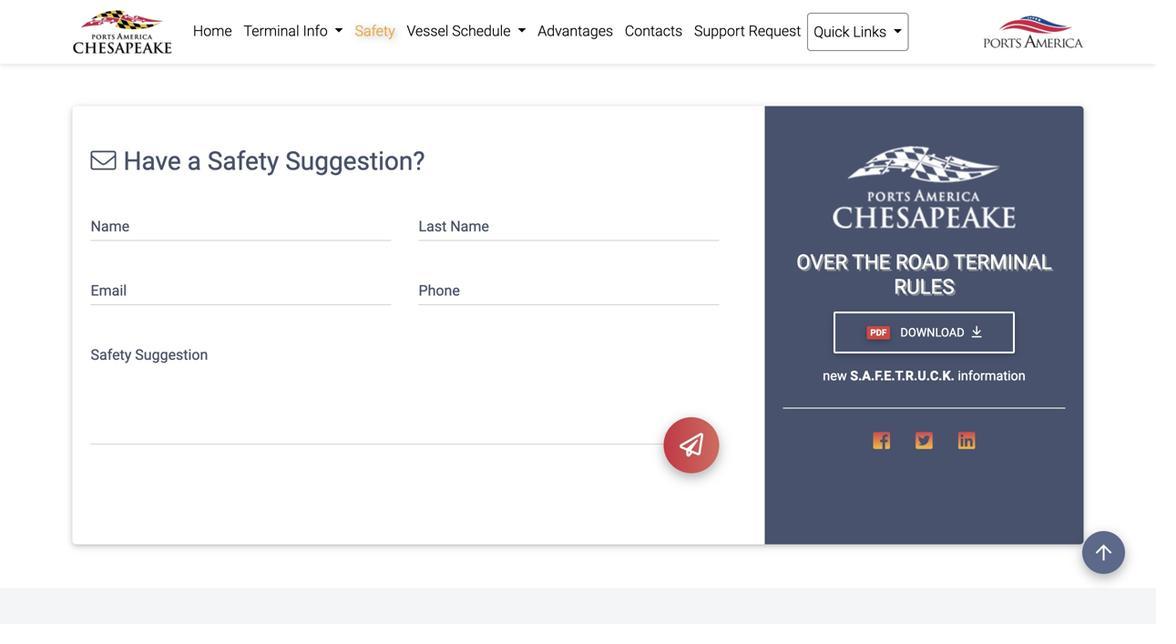 Task type: describe. For each thing, give the bounding box(es) containing it.
contacts link
[[619, 13, 689, 49]]

safety link
[[349, 13, 401, 49]]

have
[[124, 146, 181, 176]]

seagirt terminal image
[[834, 146, 1016, 228]]

terminal
[[954, 250, 1052, 274]]

home link
[[187, 13, 238, 49]]

last name
[[419, 218, 489, 235]]

schedule
[[452, 22, 511, 40]]

support request link
[[689, 13, 807, 49]]

over
[[797, 250, 848, 274]]

linkedin image
[[959, 431, 976, 451]]

rules
[[894, 275, 955, 299]]

the
[[853, 250, 891, 274]]

road
[[896, 250, 949, 274]]

advantages
[[538, 22, 613, 40]]

download
[[898, 326, 965, 339]]

information
[[958, 368, 1026, 384]]

vessel schedule
[[407, 22, 514, 40]]

1 name from the left
[[91, 218, 130, 235]]

a
[[187, 146, 201, 176]]

pdf
[[871, 328, 887, 338]]

Email text field
[[91, 270, 391, 306]]

new s.a.f.e.t.r.u.c.k. information
[[823, 368, 1026, 384]]

facebook square image
[[874, 431, 891, 451]]

email
[[91, 282, 127, 299]]

terminal info link
[[238, 13, 349, 49]]

Safety Suggestion text field
[[91, 335, 720, 445]]

request
[[749, 22, 802, 40]]

2 name from the left
[[451, 218, 489, 235]]

Name text field
[[91, 206, 391, 241]]

1 vertical spatial safety
[[208, 146, 279, 176]]



Task type: vqa. For each thing, say whether or not it's contained in the screenshot.
the middle prior
no



Task type: locate. For each thing, give the bounding box(es) containing it.
support request
[[695, 22, 802, 40]]

suggestion?
[[285, 146, 425, 176]]

1 horizontal spatial name
[[451, 218, 489, 235]]

s.a.f.e.t.r.u.c.k.
[[851, 368, 955, 384]]

advantages link
[[532, 13, 619, 49]]

phone
[[419, 282, 460, 299]]

new
[[823, 368, 847, 384]]

safety
[[355, 22, 395, 40], [208, 146, 279, 176], [91, 346, 132, 364]]

0 horizontal spatial safety
[[91, 346, 132, 364]]

safety for safety
[[355, 22, 395, 40]]

vessel schedule link
[[401, 13, 532, 49]]

name right the 'last'
[[451, 218, 489, 235]]

home
[[193, 22, 232, 40]]

safety suggestion
[[91, 346, 208, 364]]

over the road terminal rules
[[797, 250, 1052, 299]]

2 horizontal spatial safety
[[355, 22, 395, 40]]

have a safety suggestion?
[[124, 146, 425, 176]]

twitter square image
[[916, 431, 933, 451]]

safety left vessel on the top left of the page
[[355, 22, 395, 40]]

safety left suggestion
[[91, 346, 132, 364]]

terminal
[[244, 22, 299, 40]]

info
[[303, 22, 328, 40]]

last
[[419, 218, 447, 235]]

vessel
[[407, 22, 449, 40]]

safety for safety suggestion
[[91, 346, 132, 364]]

go to top image
[[1083, 531, 1126, 574]]

suggestion
[[135, 346, 208, 364]]

support
[[695, 22, 745, 40]]

1 horizontal spatial safety
[[208, 146, 279, 176]]

arrow to bottom image
[[972, 326, 982, 339]]

contacts
[[625, 22, 683, 40]]

2 vertical spatial safety
[[91, 346, 132, 364]]

name up email
[[91, 218, 130, 235]]

name
[[91, 218, 130, 235], [451, 218, 489, 235]]

terminal info
[[244, 22, 331, 40]]

Phone text field
[[419, 270, 720, 306]]

Last Name text field
[[419, 206, 720, 241]]

safety right a
[[208, 146, 279, 176]]

0 horizontal spatial name
[[91, 218, 130, 235]]

0 vertical spatial safety
[[355, 22, 395, 40]]



